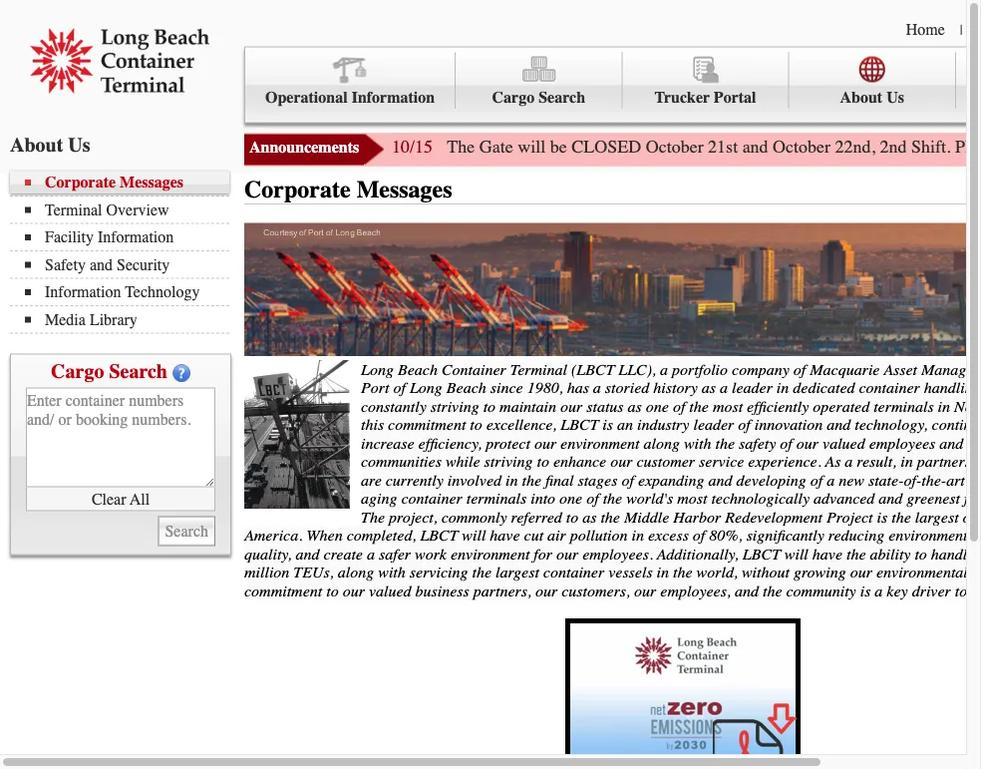 Task type: locate. For each thing, give the bounding box(es) containing it.
0 horizontal spatial october
[[646, 137, 704, 157]]

0 horizontal spatial terminal
[[45, 201, 102, 219]]

us
[[887, 88, 905, 107], [68, 133, 90, 156]]

us up corporate messages link
[[68, 133, 90, 156]]

1 vertical spatial about
[[10, 133, 63, 156]]

terminal
[[45, 201, 102, 219], [511, 360, 568, 379]]

be
[[550, 137, 567, 157]]

and inside the corporate messages terminal overview facility information safety and security information technology media library
[[90, 255, 113, 274]]

1 horizontal spatial about
[[841, 88, 883, 107]]

information down overview
[[98, 228, 174, 246]]

and right 21st
[[743, 137, 769, 157]]

company
[[732, 360, 790, 379]]

0 horizontal spatial about
[[10, 133, 63, 156]]

corporate
[[45, 173, 116, 192], [244, 176, 351, 204]]

0 vertical spatial menu bar
[[244, 46, 982, 123]]

information up the media
[[45, 283, 121, 301]]

0 vertical spatial information
[[352, 88, 435, 107]]

1 vertical spatial and
[[90, 255, 113, 274]]

us up 2nd
[[887, 88, 905, 107]]

facility
[[45, 228, 94, 246]]

0 horizontal spatial us
[[68, 133, 90, 156]]

terminal inside long beach container terminal (lbct llc), a portfolio company of macquarie asset managem
[[511, 360, 568, 379]]

messages inside the corporate messages terminal overview facility information safety and security information technology media library
[[120, 173, 184, 192]]

information up 10/15
[[352, 88, 435, 107]]

1 horizontal spatial messages
[[357, 176, 453, 204]]

about up 22nd,
[[841, 88, 883, 107]]

october
[[646, 137, 704, 157], [773, 137, 831, 157]]

announcements
[[249, 138, 359, 157]]

0 vertical spatial cargo search
[[492, 88, 586, 107]]

clear
[[92, 490, 126, 508]]

1 horizontal spatial menu bar
[[244, 46, 982, 123]]

home
[[907, 20, 946, 38]]

None submit
[[158, 516, 216, 546]]

long beach container terminal (lbct llc), a portfolio company of macquarie asset managem
[[244, 360, 982, 600]]

1 horizontal spatial corporate
[[244, 176, 351, 204]]

search down media library link
[[109, 360, 168, 383]]

cargo
[[492, 88, 535, 107], [51, 360, 104, 383]]

trucker portal
[[655, 88, 757, 107]]

about us up 22nd,
[[841, 88, 905, 107]]

a
[[661, 360, 669, 379]]

1 horizontal spatial terminal
[[511, 360, 568, 379]]

of
[[794, 360, 806, 379]]

0 horizontal spatial cargo
[[51, 360, 104, 383]]

october left 21st
[[646, 137, 704, 157]]

cargo down the media
[[51, 360, 104, 383]]

1 vertical spatial search
[[109, 360, 168, 383]]

21st
[[709, 137, 739, 157]]

operational information
[[265, 88, 435, 107]]

safety
[[45, 255, 86, 274]]

about us
[[841, 88, 905, 107], [10, 133, 90, 156]]

corporate up 'terminal overview' link
[[45, 173, 116, 192]]

beach
[[398, 360, 438, 379]]

1 horizontal spatial cargo
[[492, 88, 535, 107]]

1 vertical spatial cargo search
[[51, 360, 168, 383]]

2 october from the left
[[773, 137, 831, 157]]

information technology link
[[25, 283, 229, 301]]

menu bar
[[244, 46, 982, 123], [10, 171, 239, 334]]

1 vertical spatial terminal
[[511, 360, 568, 379]]

Enter container numbers and/ or booking numbers.  text field
[[26, 388, 216, 487]]

0 horizontal spatial and
[[90, 255, 113, 274]]

about
[[841, 88, 883, 107], [10, 133, 63, 156]]

0 vertical spatial about us
[[841, 88, 905, 107]]

1 horizontal spatial search
[[539, 88, 586, 107]]

1 horizontal spatial about us
[[841, 88, 905, 107]]

long
[[361, 360, 394, 379]]

october left 22nd,
[[773, 137, 831, 157]]

0 horizontal spatial corporate
[[45, 173, 116, 192]]

and
[[743, 137, 769, 157], [90, 255, 113, 274]]

corporate for corporate messages
[[244, 176, 351, 204]]

|
[[961, 22, 964, 38]]

corporate inside the corporate messages terminal overview facility information safety and security information technology media library
[[45, 173, 116, 192]]

corporate down announcements
[[244, 176, 351, 204]]

will
[[518, 137, 546, 157]]

2nd
[[881, 137, 908, 157]]

1 horizontal spatial october
[[773, 137, 831, 157]]

messages up overview
[[120, 173, 184, 192]]

about us up corporate messages link
[[10, 133, 90, 156]]

0 horizontal spatial cargo search
[[51, 360, 168, 383]]

0 horizontal spatial about us
[[10, 133, 90, 156]]

corporate messages link
[[25, 173, 229, 192]]

search up be
[[539, 88, 586, 107]]

messages for corporate messages terminal overview facility information safety and security information technology media library
[[120, 173, 184, 192]]

2 vertical spatial information
[[45, 283, 121, 301]]

cargo search down library
[[51, 360, 168, 383]]

messages
[[120, 173, 184, 192], [357, 176, 453, 204]]

0 vertical spatial terminal
[[45, 201, 102, 219]]

terminal inside the corporate messages terminal overview facility information safety and security information technology media library
[[45, 201, 102, 219]]

0 vertical spatial search
[[539, 88, 586, 107]]

0 vertical spatial us
[[887, 88, 905, 107]]

messages down 10/15
[[357, 176, 453, 204]]

cargo search
[[492, 88, 586, 107], [51, 360, 168, 383]]

0 vertical spatial and
[[743, 137, 769, 157]]

corporate messages terminal overview facility information safety and security information technology media library
[[45, 173, 200, 329]]

and right safety
[[90, 255, 113, 274]]

library
[[90, 310, 138, 329]]

search
[[539, 88, 586, 107], [109, 360, 168, 383]]

facility information link
[[25, 228, 229, 246]]

cargo up the gate
[[492, 88, 535, 107]]

1 vertical spatial us
[[68, 133, 90, 156]]

about up corporate messages link
[[10, 133, 63, 156]]

information
[[352, 88, 435, 107], [98, 228, 174, 246], [45, 283, 121, 301]]

container
[[442, 360, 507, 379]]

terminal left (lbct
[[511, 360, 568, 379]]

cargo search link
[[456, 52, 623, 109]]

0 horizontal spatial messages
[[120, 173, 184, 192]]

10/15
[[392, 137, 433, 157]]

1 vertical spatial menu bar
[[10, 171, 239, 334]]

1 horizontal spatial and
[[743, 137, 769, 157]]

0 horizontal spatial menu bar
[[10, 171, 239, 334]]

1 horizontal spatial cargo search
[[492, 88, 586, 107]]

terminal up facility
[[45, 201, 102, 219]]

llc),
[[619, 360, 657, 379]]

cargo search up will
[[492, 88, 586, 107]]

media
[[45, 310, 86, 329]]

1 vertical spatial about us
[[10, 133, 90, 156]]



Task type: describe. For each thing, give the bounding box(es) containing it.
macquarie
[[810, 360, 881, 379]]

safety and security link
[[25, 255, 229, 274]]

closed
[[572, 137, 642, 157]]

portfolio
[[673, 360, 728, 379]]

shift.
[[912, 137, 952, 157]]

media library link
[[25, 310, 229, 329]]

about us link
[[790, 52, 957, 109]]

0 horizontal spatial search
[[109, 360, 168, 383]]

menu bar containing corporate messages
[[10, 171, 239, 334]]

the
[[447, 137, 475, 157]]

(lbct
[[572, 360, 615, 379]]

corporate messages
[[244, 176, 453, 204]]

1 vertical spatial information
[[98, 228, 174, 246]]

all
[[130, 490, 150, 508]]

trucker portal link
[[623, 52, 790, 109]]

1 horizontal spatial us
[[887, 88, 905, 107]]

operational
[[265, 88, 348, 107]]

home link
[[907, 20, 946, 38]]

clear all
[[92, 490, 150, 508]]

asset
[[884, 360, 918, 379]]

0 vertical spatial about
[[841, 88, 883, 107]]

terminal overview link
[[25, 201, 229, 219]]

trucker
[[655, 88, 710, 107]]

menu bar containing operational information
[[244, 46, 982, 123]]

22nd,
[[836, 137, 876, 157]]

technology
[[125, 283, 200, 301]]

portal
[[714, 88, 757, 107]]

plea
[[956, 137, 982, 157]]

1 vertical spatial cargo
[[51, 360, 104, 383]]

messages for corporate messages
[[357, 176, 453, 204]]

overview
[[106, 201, 169, 219]]

cargo search inside menu bar
[[492, 88, 586, 107]]

managem
[[922, 360, 982, 379]]

corporate for corporate messages terminal overview facility information safety and security information technology media library
[[45, 173, 116, 192]]

security
[[117, 255, 170, 274]]

gate
[[480, 137, 514, 157]]

10/15 the gate will be closed october 21st and october 22nd, 2nd shift. plea
[[392, 137, 982, 157]]

operational information link
[[245, 52, 456, 109]]

1 october from the left
[[646, 137, 704, 157]]

clear all button
[[26, 487, 216, 511]]

0 vertical spatial cargo
[[492, 88, 535, 107]]



Task type: vqa. For each thing, say whether or not it's contained in the screenshot.
the Trucker Portal
yes



